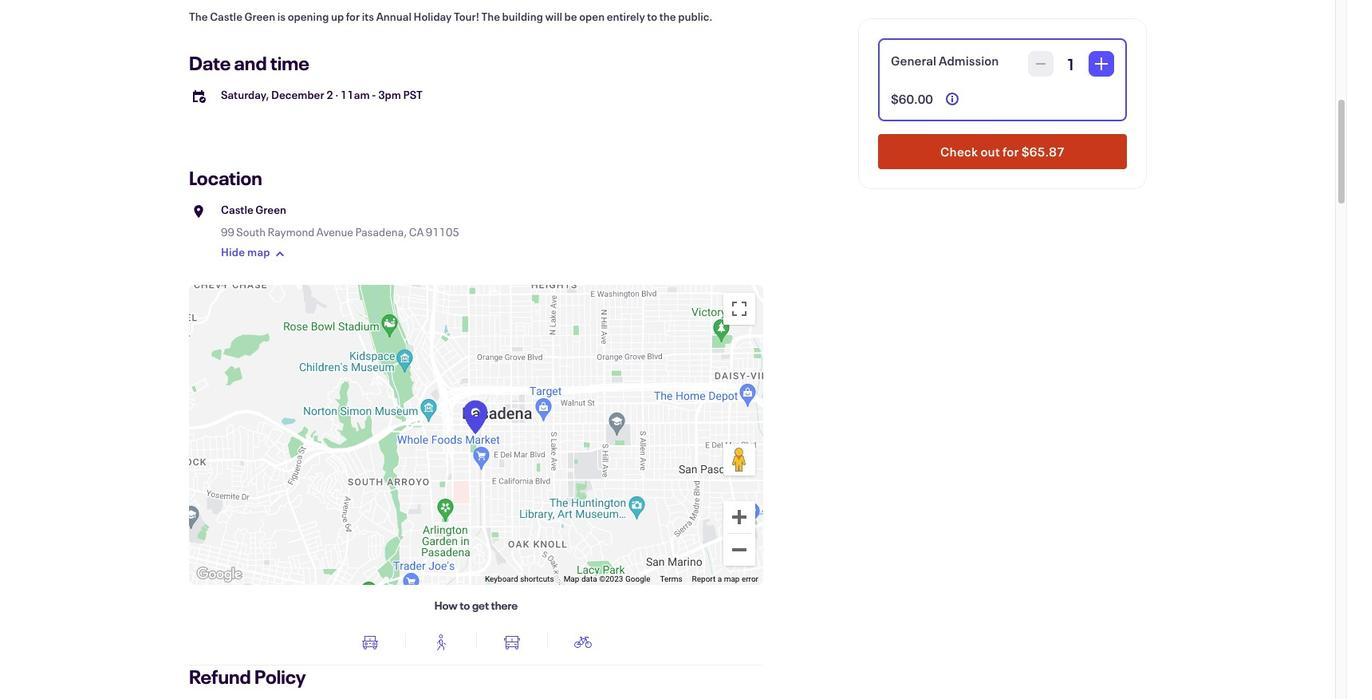 Task type: describe. For each thing, give the bounding box(es) containing it.
0 vertical spatial green
[[245, 9, 275, 24]]

public.
[[678, 9, 713, 24]]

-
[[372, 87, 376, 102]]

·
[[335, 87, 339, 102]]

pst
[[403, 87, 423, 102]]

to inside region
[[460, 598, 470, 613]]

keyboard
[[485, 575, 518, 583]]

3pm
[[378, 87, 401, 102]]

2 the from the left
[[481, 9, 500, 24]]

keyboard shortcuts
[[485, 575, 554, 583]]

is
[[278, 9, 286, 24]]

and
[[234, 50, 267, 76]]

hide map button
[[221, 240, 289, 266]]

google
[[626, 575, 651, 583]]

map inside how to get there region
[[724, 575, 740, 583]]

google image
[[193, 564, 246, 585]]

how to get there region
[[180, 130, 792, 699]]

bike_svg image
[[573, 633, 592, 652]]

pasadena,
[[356, 224, 407, 239]]

keyboard shortcuts button
[[485, 574, 554, 585]]

entirely
[[607, 9, 645, 24]]

map
[[564, 575, 580, 583]]

december
[[271, 87, 324, 102]]

91105
[[426, 224, 459, 239]]

holiday
[[414, 9, 452, 24]]

report a map error link
[[692, 575, 759, 583]]

©2023
[[599, 575, 624, 583]]

time
[[270, 50, 309, 76]]

building
[[502, 9, 543, 24]]

2
[[326, 87, 333, 102]]

green inside castle green 99 south raymond avenue pasadena, ca 91105
[[256, 202, 286, 217]]

a
[[718, 575, 722, 583]]

terms
[[660, 575, 683, 583]]

be
[[565, 9, 577, 24]]

policy
[[254, 664, 306, 689]]

map inside dropdown button
[[247, 244, 270, 260]]

castle green 99 south raymond avenue pasadena, ca 91105
[[221, 202, 459, 239]]

auto_svg image
[[360, 633, 379, 652]]

map data ©2023 google
[[564, 575, 651, 583]]

error
[[742, 575, 759, 583]]

1 the from the left
[[189, 9, 208, 24]]

report
[[692, 575, 716, 583]]

for
[[346, 9, 360, 24]]

saturday,
[[221, 87, 269, 102]]



Task type: locate. For each thing, give the bounding box(es) containing it.
date and time
[[189, 50, 309, 76]]

0 vertical spatial to
[[647, 9, 658, 24]]

99
[[221, 224, 234, 239]]

0 horizontal spatial map
[[247, 244, 270, 260]]

how
[[435, 598, 458, 613]]

terms link
[[660, 575, 683, 583]]

map region
[[180, 130, 792, 699]]

shortcuts
[[520, 575, 554, 583]]

opening
[[288, 9, 329, 24]]

0 horizontal spatial to
[[460, 598, 470, 613]]

0 horizontal spatial the
[[189, 9, 208, 24]]

1 vertical spatial to
[[460, 598, 470, 613]]

map
[[247, 244, 270, 260], [724, 575, 740, 583]]

castle inside castle green 99 south raymond avenue pasadena, ca 91105
[[221, 202, 254, 217]]

to
[[647, 9, 658, 24], [460, 598, 470, 613]]

to left the
[[647, 9, 658, 24]]

castle up date
[[210, 9, 243, 24]]

ca
[[409, 224, 424, 239]]

avenue
[[317, 224, 354, 239]]

the
[[189, 9, 208, 24], [481, 9, 500, 24]]

castle
[[210, 9, 243, 24], [221, 202, 254, 217]]

there
[[491, 598, 518, 613]]

hide
[[221, 244, 245, 260]]

data
[[582, 575, 597, 583]]

will
[[545, 9, 563, 24]]

to left get at the left bottom of the page
[[460, 598, 470, 613]]

1 vertical spatial green
[[256, 202, 286, 217]]

map right a
[[724, 575, 740, 583]]

south
[[236, 224, 266, 239]]

the up date
[[189, 9, 208, 24]]

the castle green is opening up for its annual holiday tour! the building will be open entirely to the public.
[[189, 9, 713, 24]]

refund
[[189, 664, 251, 689]]

how to get there
[[435, 598, 518, 613]]

11am
[[341, 87, 370, 102]]

location
[[189, 165, 262, 191]]

refund policy
[[189, 664, 306, 689]]

tour!
[[454, 9, 479, 24]]

1 vertical spatial map
[[724, 575, 740, 583]]

hide map
[[221, 244, 270, 260]]

1 horizontal spatial the
[[481, 9, 500, 24]]

the right tour!
[[481, 9, 500, 24]]

bus_svg image
[[502, 633, 521, 652]]

report a map error
[[692, 575, 759, 583]]

raymond
[[268, 224, 315, 239]]

the
[[660, 9, 676, 24]]

1 horizontal spatial map
[[724, 575, 740, 583]]

0 vertical spatial castle
[[210, 9, 243, 24]]

0 vertical spatial map
[[247, 244, 270, 260]]

saturday, december 2 · 11am - 3pm pst
[[221, 87, 423, 102]]

up
[[331, 9, 344, 24]]

castle up '99'
[[221, 202, 254, 217]]

annual
[[376, 9, 412, 24]]

map down south
[[247, 244, 270, 260]]

green
[[245, 9, 275, 24], [256, 202, 286, 217]]

open
[[579, 9, 605, 24]]

1 horizontal spatial to
[[647, 9, 658, 24]]

get
[[472, 598, 489, 613]]

date
[[189, 50, 231, 76]]

green left is
[[245, 9, 275, 24]]

green up south
[[256, 202, 286, 217]]

1 vertical spatial castle
[[221, 202, 254, 217]]

its
[[362, 9, 374, 24]]



Task type: vqa. For each thing, say whether or not it's contained in the screenshot.
the saturday, december 2 · 11am - 3pm pst
yes



